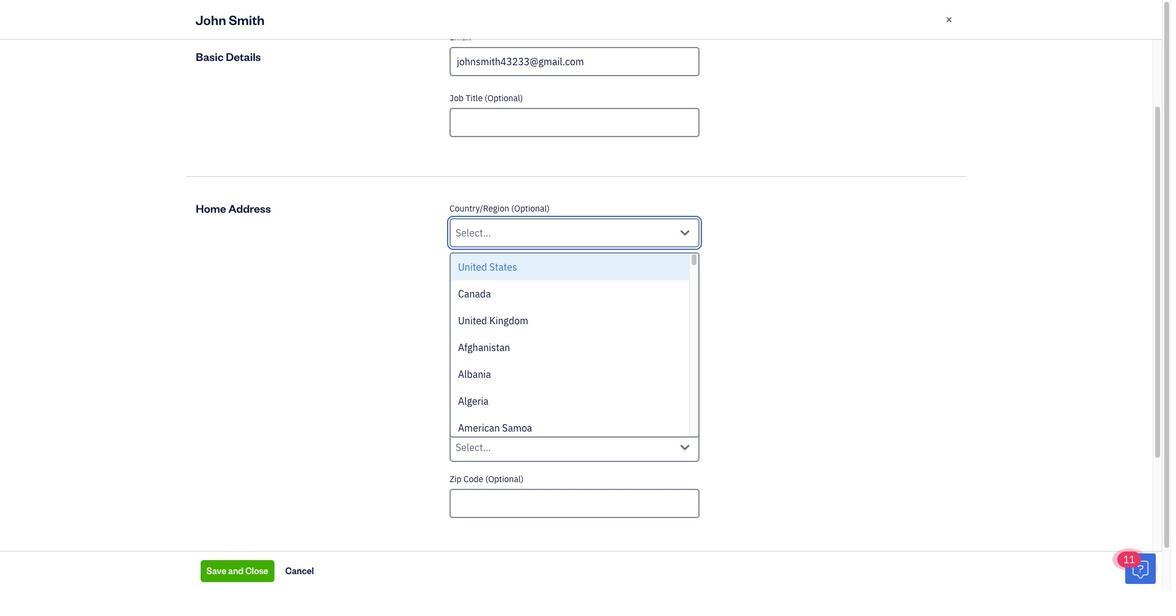Task type: describe. For each thing, give the bounding box(es) containing it.
go to help image
[[928, 6, 948, 25]]

save and close
[[206, 565, 268, 577]]

1 select... from the top
[[456, 227, 491, 239]]

(optional) down 'afghanistan'
[[466, 357, 505, 368]]

by
[[529, 134, 540, 146]]

contractor
[[538, 403, 585, 415]]

like
[[652, 134, 667, 146]]

country/region
[[450, 203, 509, 214]]

kingdom
[[489, 315, 528, 327]]

as
[[431, 403, 441, 415]]

or
[[587, 403, 596, 415]]

home address
[[196, 201, 271, 215]]

title,
[[688, 134, 710, 146]]

united for united kingdom
[[458, 315, 487, 327]]

and inside invite your team members as an admin, employee, contractor or accountant to collaborate and work together on your business.
[[427, 418, 444, 430]]

invite for invite your team members as an admin, employee, contractor or accountant to collaborate and work together on your business.
[[312, 403, 337, 415]]

employee,
[[490, 403, 536, 415]]

0 vertical spatial line
[[483, 259, 499, 270]]

cancel button
[[279, 560, 320, 582]]

cancel
[[285, 565, 314, 577]]

to
[[364, 418, 373, 430]]

state/district (optional)
[[450, 418, 541, 429]]

collaborate
[[376, 418, 425, 430]]

united for united states
[[458, 261, 487, 273]]

algeria
[[458, 395, 489, 407]]

line inside button
[[531, 324, 552, 339]]

(optional) right 1
[[508, 259, 546, 270]]

address for add address line
[[488, 324, 529, 339]]

2 vertical spatial your
[[523, 418, 542, 430]]

1 horizontal spatial job
[[670, 134, 686, 146]]

business.
[[544, 418, 586, 430]]

johnsmith43233@gmail.com
[[403, 271, 516, 282]]

state/district
[[450, 418, 501, 429]]

0 vertical spatial and
[[753, 134, 770, 146]]

main element
[[0, 0, 165, 590]]

email *
[[450, 32, 475, 43]]

zip
[[450, 474, 462, 485]]

address,
[[712, 134, 751, 146]]

basic details
[[196, 49, 261, 63]]

of
[[433, 134, 441, 146]]

additional
[[574, 134, 618, 146]]

united kingdom
[[458, 315, 528, 327]]

keep
[[384, 134, 406, 146]]

team inside 'link'
[[311, 45, 335, 57]]

john  smith
[[383, 229, 458, 248]]

11 button
[[1117, 552, 1156, 584]]

0 vertical spatial your
[[444, 134, 463, 146]]

team inside invite your team members as an admin, employee, contractor or accountant to collaborate and work together on your business.
[[361, 403, 385, 415]]

close
[[245, 565, 268, 577]]

city (optional)
[[450, 357, 505, 368]]

team members
[[311, 45, 379, 57]]

(optional) down employee,
[[503, 418, 541, 429]]

city
[[450, 357, 464, 368]]

albania
[[458, 368, 491, 381]]

and inside save and close button
[[228, 565, 244, 577]]

1 vertical spatial address
[[450, 259, 481, 270]]

work
[[446, 418, 468, 430]]

(optional) right the title
[[485, 93, 523, 104]]

home
[[196, 201, 226, 215]]

team
[[465, 134, 488, 146]]

country/region (optional)
[[450, 203, 550, 214]]

job title (optional)
[[450, 93, 523, 104]]

phone
[[416, 289, 440, 299]]

(optional) right country/region
[[511, 203, 550, 214]]

address for home address
[[228, 201, 271, 215]]

(optional) right code
[[485, 474, 524, 485]]



Task type: locate. For each thing, give the bounding box(es) containing it.
1 vertical spatial select...
[[456, 442, 491, 454]]

canada
[[458, 288, 491, 300]]

united
[[458, 261, 487, 273], [458, 315, 487, 327]]

code
[[464, 474, 483, 485]]

invite inside the invite button
[[696, 417, 724, 431]]

samoa
[[502, 422, 532, 434]]

1 vertical spatial invite
[[696, 417, 724, 431]]

together
[[470, 418, 507, 430]]

no
[[403, 289, 414, 299]]

0 vertical spatial members
[[338, 45, 379, 57]]

title
[[466, 93, 483, 104]]

john
[[195, 11, 226, 28], [383, 229, 416, 248]]

johnsmith43233@gmail.com no phone number
[[403, 271, 516, 299]]

0 vertical spatial select...
[[456, 227, 491, 239]]

number.
[[802, 134, 840, 146]]

2 select... from the top
[[456, 442, 491, 454]]

email
[[450, 32, 471, 43]]

details
[[620, 134, 650, 146]]

team
[[311, 45, 335, 57], [361, 403, 385, 415]]

save and close button
[[200, 560, 274, 582]]

members inside 'link'
[[338, 45, 379, 57]]

john for john  smith
[[383, 229, 416, 248]]

(optional)
[[485, 93, 523, 104], [511, 203, 550, 214], [508, 259, 546, 270], [466, 357, 505, 368], [503, 418, 541, 429], [485, 474, 524, 485]]

add address line button
[[450, 318, 553, 345]]

0 horizontal spatial address
[[228, 201, 271, 215]]

zip code (optional)
[[450, 474, 524, 485]]

0 horizontal spatial invite
[[312, 403, 337, 415]]

invite
[[312, 403, 337, 415], [696, 417, 724, 431]]

1 horizontal spatial invite
[[696, 417, 724, 431]]

1 horizontal spatial members
[[388, 403, 429, 415]]

2 horizontal spatial address
[[488, 324, 529, 339]]

invite your team members as an admin, employee, contractor or accountant to collaborate and work together on your business.
[[312, 403, 596, 430]]

1 vertical spatial your
[[340, 403, 359, 415]]

line right kingdom
[[531, 324, 552, 339]]

0 horizontal spatial members
[[338, 45, 379, 57]]

and down as at the left bottom of the page
[[427, 418, 444, 430]]

1
[[501, 259, 506, 270]]

members inside invite your team members as an admin, employee, contractor or accountant to collaborate and work together on your business.
[[388, 403, 429, 415]]

address up 'afghanistan'
[[488, 324, 529, 339]]

american
[[458, 422, 500, 434]]

1 horizontal spatial address
[[450, 259, 481, 270]]

on
[[509, 418, 520, 430]]

1 vertical spatial job
[[670, 134, 686, 146]]

1 vertical spatial and
[[427, 418, 444, 430]]

select...
[[456, 227, 491, 239], [456, 442, 491, 454]]

None text field
[[456, 224, 458, 242]]

job right the like
[[670, 134, 686, 146]]

member
[[490, 134, 527, 146]]

united down canada at the left of the page
[[458, 315, 487, 327]]

1 horizontal spatial team
[[361, 403, 385, 415]]

smith up johnsmith43233@gmail.com
[[419, 229, 458, 248]]

details
[[226, 49, 261, 63]]

basic
[[196, 49, 224, 63]]

states
[[489, 261, 517, 273]]

united states
[[458, 261, 517, 273]]

accountant
[[312, 418, 362, 430]]

0 vertical spatial job
[[450, 93, 464, 104]]

2 vertical spatial address
[[488, 324, 529, 339]]

1 horizontal spatial john
[[383, 229, 416, 248]]

and left the phone
[[753, 134, 770, 146]]

0 vertical spatial john
[[195, 11, 226, 28]]

add
[[465, 324, 486, 339]]

united up canada at the left of the page
[[458, 261, 487, 273]]

john up no
[[383, 229, 416, 248]]

add address line
[[465, 324, 552, 339]]

1 vertical spatial united
[[458, 315, 487, 327]]

address up johnsmith43233@gmail.com
[[450, 259, 481, 270]]

1 vertical spatial team
[[361, 403, 385, 415]]

and right save
[[228, 565, 244, 577]]

0 vertical spatial address
[[228, 201, 271, 215]]

keep track of your team member by adding additional details like job title, address, and phone number.
[[384, 134, 840, 146]]

phone
[[772, 134, 800, 146]]

2 vertical spatial and
[[228, 565, 244, 577]]

1 vertical spatial line
[[531, 324, 552, 339]]

smith for john  smith
[[419, 229, 458, 248]]

smith for john smith
[[229, 11, 265, 28]]

your right on
[[523, 418, 542, 430]]

0 horizontal spatial smith
[[229, 11, 265, 28]]

1 united from the top
[[458, 261, 487, 273]]

line left 1
[[483, 259, 499, 270]]

0 vertical spatial smith
[[229, 11, 265, 28]]

None text field
[[456, 439, 458, 456]]

1 vertical spatial members
[[388, 403, 429, 415]]

0 horizontal spatial line
[[483, 259, 499, 270]]

0 horizontal spatial and
[[228, 565, 244, 577]]

and
[[753, 134, 770, 146], [427, 418, 444, 430], [228, 565, 244, 577]]

john for john smith
[[195, 11, 226, 28]]

0 vertical spatial team
[[311, 45, 335, 57]]

1 vertical spatial smith
[[419, 229, 458, 248]]

None field
[[450, 47, 700, 76], [450, 108, 700, 137], [450, 274, 700, 304], [450, 372, 700, 401], [450, 489, 700, 518], [450, 47, 700, 76], [450, 108, 700, 137], [450, 274, 700, 304], [450, 372, 700, 401], [450, 489, 700, 518]]

john up basic at the left top
[[195, 11, 226, 28]]

0 horizontal spatial john
[[195, 11, 226, 28]]

your right 'of'
[[444, 134, 463, 146]]

number
[[442, 289, 473, 299]]

an
[[443, 403, 454, 415]]

john smith
[[195, 11, 265, 28]]

address
[[228, 201, 271, 215], [450, 259, 481, 270], [488, 324, 529, 339]]

job left the title
[[450, 93, 464, 104]]

your up accountant
[[340, 403, 359, 415]]

track
[[408, 134, 431, 146]]

adding
[[542, 134, 572, 146]]

smith up 'details'
[[229, 11, 265, 28]]

2 horizontal spatial your
[[523, 418, 542, 430]]

0 horizontal spatial your
[[340, 403, 359, 415]]

1 vertical spatial john
[[383, 229, 416, 248]]

address right home
[[228, 201, 271, 215]]

job
[[450, 93, 464, 104], [670, 134, 686, 146]]

address inside add address line button
[[488, 324, 529, 339]]

select... down country/region
[[456, 227, 491, 239]]

1 horizontal spatial line
[[531, 324, 552, 339]]

save
[[206, 565, 226, 577]]

invite button
[[685, 410, 735, 437]]

1 horizontal spatial smith
[[419, 229, 458, 248]]

0 horizontal spatial job
[[450, 93, 464, 104]]

1 horizontal spatial and
[[427, 418, 444, 430]]

afghanistan
[[458, 342, 510, 354]]

invite for invite
[[696, 417, 724, 431]]

members
[[338, 45, 379, 57], [388, 403, 429, 415]]

11
[[1124, 554, 1135, 566]]

0 horizontal spatial team
[[311, 45, 335, 57]]

american samoa
[[458, 422, 532, 434]]

invite inside invite your team members as an admin, employee, contractor or accountant to collaborate and work together on your business.
[[312, 403, 337, 415]]

2 united from the top
[[458, 315, 487, 327]]

0 vertical spatial invite
[[312, 403, 337, 415]]

smith
[[229, 11, 265, 28], [419, 229, 458, 248]]

1 horizontal spatial your
[[444, 134, 463, 146]]

team members link
[[297, 43, 379, 58]]

admin,
[[456, 403, 488, 415]]

2 horizontal spatial and
[[753, 134, 770, 146]]

line
[[483, 259, 499, 270], [531, 324, 552, 339]]

address line 1 (optional)
[[450, 259, 546, 270]]

select... down american
[[456, 442, 491, 454]]

resource center badge image
[[1125, 554, 1156, 584]]

*
[[471, 32, 475, 43]]

your
[[444, 134, 463, 146], [340, 403, 359, 415], [523, 418, 542, 430]]

0 vertical spatial united
[[458, 261, 487, 273]]



Task type: vqa. For each thing, say whether or not it's contained in the screenshot.
Amount in the the Amount Due ( USD ) $83.19
no



